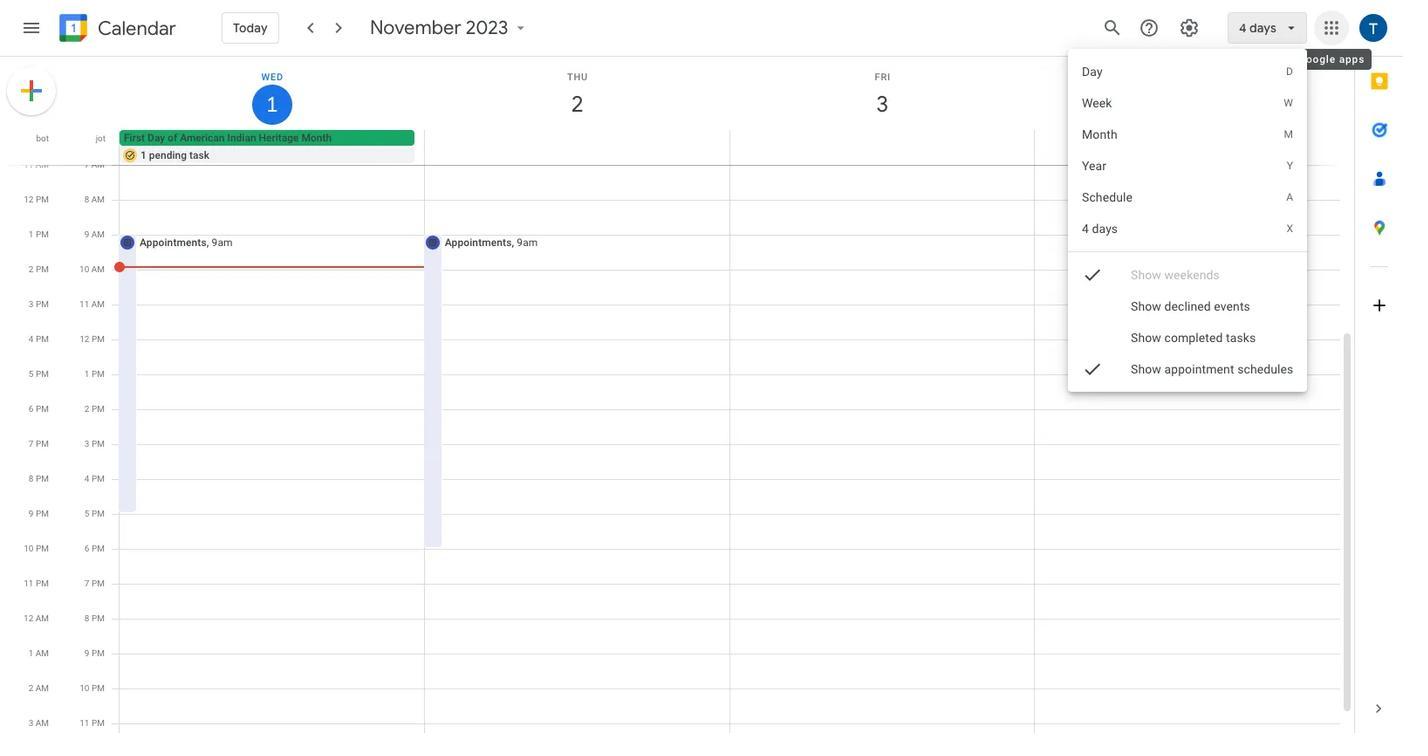 Task type: describe. For each thing, give the bounding box(es) containing it.
first day of american indian heritage month button
[[120, 130, 414, 146]]

show for show declined events
[[1131, 299, 1162, 313]]

8 am
[[84, 195, 105, 204]]

y
[[1287, 160, 1294, 172]]

0 horizontal spatial 9 pm
[[29, 509, 49, 519]]

show completed tasks
[[1131, 331, 1256, 345]]

0 horizontal spatial 10 pm
[[24, 544, 49, 553]]

days inside popup button
[[1250, 20, 1277, 36]]

0 horizontal spatial 5
[[29, 369, 34, 379]]

4 inside popup button
[[1240, 20, 1247, 36]]

d
[[1287, 65, 1294, 78]]

am up 9 am
[[91, 195, 105, 204]]

show weekends
[[1131, 268, 1220, 282]]

11 up 12 am
[[24, 579, 34, 588]]

month inside the first day of american indian heritage month button
[[302, 132, 332, 144]]

3 inside fri 3
[[876, 90, 888, 119]]

1 vertical spatial 6
[[85, 544, 89, 553]]

1 horizontal spatial 8 pm
[[85, 614, 105, 623]]

google apps
[[1299, 53, 1366, 65]]

0 vertical spatial 3 pm
[[29, 299, 49, 309]]

x
[[1287, 223, 1294, 235]]

3 link
[[863, 85, 903, 125]]

2 appointments from the left
[[445, 237, 512, 249]]

month menu item
[[1068, 119, 1308, 150]]

show for show appointment schedules
[[1131, 362, 1162, 376]]

1 horizontal spatial 5
[[85, 509, 89, 519]]

2 vertical spatial 9
[[85, 649, 89, 658]]

am down 8 am
[[91, 230, 105, 239]]

a
[[1287, 191, 1294, 203]]

days inside menu item
[[1092, 222, 1118, 236]]

7 am
[[84, 160, 105, 169]]

wed
[[261, 72, 284, 83]]

4 days menu item
[[1068, 213, 1308, 244]]

of
[[168, 132, 177, 144]]

1 vertical spatial 7 pm
[[85, 579, 105, 588]]

week
[[1082, 96, 1112, 110]]

1 pending task button
[[120, 148, 414, 163]]

jot
[[96, 134, 106, 143]]

4 cell from the left
[[1035, 130, 1340, 165]]

1 , from the left
[[207, 237, 209, 249]]

1 vertical spatial 7
[[29, 439, 34, 449]]

wed 1
[[261, 72, 284, 119]]

1 vertical spatial 10 pm
[[80, 684, 105, 693]]

google
[[1299, 53, 1337, 65]]

task
[[189, 149, 209, 162]]

day inside menu item
[[1082, 65, 1103, 79]]

fri 3
[[875, 72, 891, 119]]

1 appointments , 9am from the left
[[140, 237, 233, 249]]

2 check checkbox item from the top
[[1068, 354, 1308, 385]]

4 days inside 4 days popup button
[[1240, 20, 1277, 36]]

0 vertical spatial 4 pm
[[29, 334, 49, 344]]

2 inside thu 2
[[570, 90, 583, 119]]

month inside month menu item
[[1082, 127, 1118, 141]]

11 left 7 am
[[24, 160, 33, 169]]

first
[[124, 132, 145, 144]]

1 vertical spatial 12
[[80, 334, 89, 344]]

0 vertical spatial 11 am
[[24, 160, 49, 169]]

0 vertical spatial 2 pm
[[29, 265, 49, 274]]

am down jot
[[91, 160, 105, 169]]

4 inside menu item
[[1082, 222, 1089, 236]]

1 horizontal spatial 11 pm
[[80, 718, 105, 728]]

1 horizontal spatial 9 pm
[[85, 649, 105, 658]]

m
[[1284, 128, 1294, 141]]

1 vertical spatial 12 pm
[[80, 334, 105, 344]]

day inside button
[[148, 132, 165, 144]]

1 horizontal spatial 6 pm
[[85, 544, 105, 553]]

calendar
[[98, 16, 176, 41]]

first day of american indian heritage month
[[124, 132, 332, 144]]

show completed tasks checkbox item
[[1068, 272, 1308, 403]]

1 vertical spatial 3 pm
[[85, 439, 105, 449]]

calendar heading
[[94, 16, 176, 41]]

0 vertical spatial 8 pm
[[29, 474, 49, 484]]

1 9am from the left
[[212, 237, 233, 249]]

2 vertical spatial 10
[[80, 684, 89, 693]]

today button
[[222, 7, 279, 49]]

2 link
[[558, 85, 598, 125]]

check for show weekends
[[1082, 265, 1103, 285]]

0 vertical spatial 8
[[84, 195, 89, 204]]

schedule
[[1082, 190, 1133, 204]]

2 cell from the left
[[425, 130, 730, 165]]

show for show completed tasks
[[1131, 331, 1162, 345]]

cell containing first day of american indian heritage month
[[120, 130, 425, 165]]

2 vertical spatial 12
[[24, 614, 33, 623]]

am down 10 am
[[91, 299, 105, 309]]



Task type: vqa. For each thing, say whether or not it's contained in the screenshot.


Task type: locate. For each thing, give the bounding box(es) containing it.
cell down week menu item at the right of page
[[1035, 130, 1340, 165]]

4 days inside 4 days menu item
[[1082, 222, 1118, 236]]

10
[[79, 265, 89, 274], [24, 544, 34, 553], [80, 684, 89, 693]]

check for show appointment schedules
[[1082, 359, 1103, 380]]

10 am
[[79, 265, 105, 274]]

day menu item
[[1068, 56, 1308, 87]]

american
[[180, 132, 225, 144]]

2 , from the left
[[512, 237, 514, 249]]

0 horizontal spatial 11 am
[[24, 160, 49, 169]]

schedules
[[1238, 362, 1294, 376]]

1 inside the wed 1
[[265, 91, 277, 119]]

0 vertical spatial 9
[[84, 230, 89, 239]]

10 down 9 am
[[79, 265, 89, 274]]

bot
[[36, 134, 49, 143]]

tab list
[[1356, 57, 1404, 684]]

grid
[[0, 57, 1355, 733]]

0 vertical spatial 4 days
[[1240, 20, 1277, 36]]

1 vertical spatial days
[[1092, 222, 1118, 236]]

events
[[1214, 299, 1251, 313]]

1 horizontal spatial appointments
[[445, 237, 512, 249]]

11 am down 10 am
[[79, 299, 105, 309]]

1 inside button
[[141, 149, 147, 162]]

8
[[84, 195, 89, 204], [29, 474, 34, 484], [85, 614, 89, 623]]

0 vertical spatial 5
[[29, 369, 34, 379]]

1 vertical spatial 11 am
[[79, 299, 105, 309]]

cell down "2" link
[[425, 130, 730, 165]]

month down the week
[[1082, 127, 1118, 141]]

am up the 2 am
[[36, 649, 49, 658]]

november 2023 button
[[363, 16, 536, 40]]

4 days button
[[1228, 7, 1308, 49]]

today
[[233, 20, 268, 36]]

november 2023
[[370, 16, 508, 40]]

1 horizontal spatial 5 pm
[[85, 509, 105, 519]]

thu 2
[[567, 72, 588, 119]]

pm
[[36, 195, 49, 204], [36, 230, 49, 239], [36, 265, 49, 274], [36, 299, 49, 309], [36, 334, 49, 344], [92, 334, 105, 344], [36, 369, 49, 379], [92, 369, 105, 379], [36, 404, 49, 414], [92, 404, 105, 414], [36, 439, 49, 449], [92, 439, 105, 449], [36, 474, 49, 484], [92, 474, 105, 484], [36, 509, 49, 519], [92, 509, 105, 519], [36, 544, 49, 553], [92, 544, 105, 553], [36, 579, 49, 588], [92, 579, 105, 588], [92, 614, 105, 623], [92, 649, 105, 658], [92, 684, 105, 693], [92, 718, 105, 728]]

1 horizontal spatial days
[[1250, 20, 1277, 36]]

1 check from the top
[[1082, 265, 1103, 285]]

menu containing check
[[1068, 49, 1308, 403]]

1 horizontal spatial 4 days
[[1240, 20, 1277, 36]]

4
[[1240, 20, 1247, 36], [1082, 222, 1089, 236], [29, 334, 34, 344], [85, 474, 89, 484]]

0 vertical spatial 5 pm
[[29, 369, 49, 379]]

0 vertical spatial 12 pm
[[24, 195, 49, 204]]

9 am
[[84, 230, 105, 239]]

2 check from the top
[[1082, 359, 1103, 380]]

1 vertical spatial 5
[[85, 509, 89, 519]]

12 pm
[[24, 195, 49, 204], [80, 334, 105, 344]]

6 pm
[[29, 404, 49, 414], [85, 544, 105, 553]]

1 appointments from the left
[[140, 237, 207, 249]]

main drawer image
[[21, 17, 42, 38]]

1 check checkbox item from the top
[[1068, 259, 1308, 291]]

1 cell from the left
[[120, 130, 425, 165]]

0 horizontal spatial month
[[302, 132, 332, 144]]

2 vertical spatial 8
[[85, 614, 89, 623]]

4 show from the top
[[1131, 362, 1162, 376]]

0 horizontal spatial 8 pm
[[29, 474, 49, 484]]

11
[[24, 160, 33, 169], [79, 299, 89, 309], [24, 579, 34, 588], [80, 718, 89, 728]]

1 show from the top
[[1131, 268, 1162, 282]]

1 horizontal spatial 1 pm
[[85, 369, 105, 379]]

row
[[112, 130, 1355, 165]]

am down the 2 am
[[36, 718, 49, 728]]

1 horizontal spatial 4 pm
[[85, 474, 105, 484]]

0 horizontal spatial 1 pm
[[29, 230, 49, 239]]

0 vertical spatial check
[[1082, 265, 1103, 285]]

month right heritage
[[302, 132, 332, 144]]

w
[[1284, 97, 1294, 109]]

7 pm
[[29, 439, 49, 449], [85, 579, 105, 588]]

0 horizontal spatial 9am
[[212, 237, 233, 249]]

1 horizontal spatial 7 pm
[[85, 579, 105, 588]]

4 pm
[[29, 334, 49, 344], [85, 474, 105, 484]]

0 vertical spatial 7 pm
[[29, 439, 49, 449]]

0 horizontal spatial 2 pm
[[29, 265, 49, 274]]

10 pm right the 2 am
[[80, 684, 105, 693]]

11 am down bot
[[24, 160, 49, 169]]

9
[[84, 230, 89, 239], [29, 509, 34, 519], [85, 649, 89, 658]]

3 show from the top
[[1131, 331, 1162, 345]]

1 vertical spatial 8
[[29, 474, 34, 484]]

completed
[[1165, 331, 1223, 345]]

5 pm
[[29, 369, 49, 379], [85, 509, 105, 519]]

1 vertical spatial check
[[1082, 359, 1103, 380]]

cell down 1 link
[[120, 130, 425, 165]]

1 horizontal spatial 2 pm
[[85, 404, 105, 414]]

declined
[[1165, 299, 1211, 313]]

show declined events checkbox item
[[1068, 241, 1308, 372]]

12 up 1 am
[[24, 614, 33, 623]]

schedule menu item
[[1068, 182, 1308, 213]]

2 am
[[28, 684, 49, 693]]

1 pm
[[29, 230, 49, 239], [85, 369, 105, 379]]

2 vertical spatial 7
[[85, 579, 89, 588]]

6
[[29, 404, 34, 414], [85, 544, 89, 553]]

11 pm right 3 am
[[80, 718, 105, 728]]

10 up 12 am
[[24, 544, 34, 553]]

1 vertical spatial 10
[[24, 544, 34, 553]]

0 horizontal spatial appointments , 9am
[[140, 237, 233, 249]]

1 am
[[28, 649, 49, 658]]

0 vertical spatial 7
[[84, 160, 89, 169]]

settings menu image
[[1179, 17, 1200, 38]]

12 down 10 am
[[80, 334, 89, 344]]

,
[[207, 237, 209, 249], [512, 237, 514, 249]]

fri
[[875, 72, 891, 83]]

days down schedule
[[1092, 222, 1118, 236]]

2
[[570, 90, 583, 119], [29, 265, 34, 274], [85, 404, 89, 414], [28, 684, 33, 693]]

grid containing 2
[[0, 57, 1355, 733]]

0 vertical spatial 6
[[29, 404, 34, 414]]

apps
[[1340, 53, 1366, 65]]

am up 1 am
[[36, 614, 49, 623]]

4 days
[[1240, 20, 1277, 36], [1082, 222, 1118, 236]]

2 9am from the left
[[517, 237, 538, 249]]

4 days down schedule
[[1082, 222, 1118, 236]]

12 am
[[24, 614, 49, 623]]

1 horizontal spatial day
[[1082, 65, 1103, 79]]

pending
[[149, 149, 187, 162]]

5
[[29, 369, 34, 379], [85, 509, 89, 519]]

thu
[[567, 72, 588, 83]]

day up the week
[[1082, 65, 1103, 79]]

calendar element
[[56, 10, 176, 49]]

3 pm
[[29, 299, 49, 309], [85, 439, 105, 449]]

11 down 10 am
[[79, 299, 89, 309]]

0 horizontal spatial 4 pm
[[29, 334, 49, 344]]

0 horizontal spatial day
[[148, 132, 165, 144]]

year
[[1082, 159, 1107, 173]]

days right settings menu icon
[[1250, 20, 1277, 36]]

1 vertical spatial 11 pm
[[80, 718, 105, 728]]

cell down 3 link
[[730, 130, 1035, 165]]

1 vertical spatial 9
[[29, 509, 34, 519]]

0 vertical spatial check checkbox item
[[1068, 259, 1308, 291]]

november
[[370, 16, 461, 40]]

am down 1 am
[[36, 684, 49, 693]]

9 pm
[[29, 509, 49, 519], [85, 649, 105, 658]]

day
[[1082, 65, 1103, 79], [148, 132, 165, 144]]

weekends
[[1165, 268, 1220, 282]]

0 horizontal spatial 6 pm
[[29, 404, 49, 414]]

indian
[[227, 132, 256, 144]]

row containing first day of american indian heritage month
[[112, 130, 1355, 165]]

1 horizontal spatial 12 pm
[[80, 334, 105, 344]]

0 vertical spatial 1 pm
[[29, 230, 49, 239]]

1 horizontal spatial 3 pm
[[85, 439, 105, 449]]

0 vertical spatial days
[[1250, 20, 1277, 36]]

appointment
[[1165, 362, 1235, 376]]

0 horizontal spatial ,
[[207, 237, 209, 249]]

0 horizontal spatial 12 pm
[[24, 195, 49, 204]]

am down bot
[[36, 160, 49, 169]]

2 appointments , 9am from the left
[[445, 237, 538, 249]]

12 left 8 am
[[24, 195, 34, 204]]

7
[[84, 160, 89, 169], [29, 439, 34, 449], [85, 579, 89, 588]]

10 pm up 12 am
[[24, 544, 49, 553]]

menu
[[1068, 49, 1308, 403]]

11 am
[[24, 160, 49, 169], [79, 299, 105, 309]]

12 pm left 8 am
[[24, 195, 49, 204]]

10 pm
[[24, 544, 49, 553], [80, 684, 105, 693]]

tasks
[[1226, 331, 1256, 345]]

1 vertical spatial 8 pm
[[85, 614, 105, 623]]

1 horizontal spatial 10 pm
[[80, 684, 105, 693]]

show appointment schedules
[[1131, 362, 1294, 376]]

3 cell from the left
[[730, 130, 1035, 165]]

1 vertical spatial 9 pm
[[85, 649, 105, 658]]

cell
[[120, 130, 425, 165], [425, 130, 730, 165], [730, 130, 1035, 165], [1035, 130, 1340, 165]]

1 vertical spatial 6 pm
[[85, 544, 105, 553]]

check checkbox item down show completed tasks
[[1068, 354, 1308, 385]]

0 vertical spatial day
[[1082, 65, 1103, 79]]

11 pm up 12 am
[[24, 579, 49, 588]]

1 vertical spatial 2 pm
[[85, 404, 105, 414]]

2 show from the top
[[1131, 299, 1162, 313]]

check checkbox item up declined
[[1068, 259, 1308, 291]]

1 vertical spatial 4 pm
[[85, 474, 105, 484]]

4 days right settings menu icon
[[1240, 20, 1277, 36]]

0 horizontal spatial 7 pm
[[29, 439, 49, 449]]

12 pm down 10 am
[[80, 334, 105, 344]]

1 vertical spatial 5 pm
[[85, 509, 105, 519]]

show left declined
[[1131, 299, 1162, 313]]

12
[[24, 195, 34, 204], [80, 334, 89, 344], [24, 614, 33, 623]]

year menu item
[[1068, 150, 1308, 182]]

0 horizontal spatial 11 pm
[[24, 579, 49, 588]]

am
[[36, 160, 49, 169], [91, 160, 105, 169], [91, 195, 105, 204], [91, 230, 105, 239], [91, 265, 105, 274], [91, 299, 105, 309], [36, 614, 49, 623], [36, 649, 49, 658], [36, 684, 49, 693], [36, 718, 49, 728]]

0 horizontal spatial appointments
[[140, 237, 207, 249]]

month
[[1082, 127, 1118, 141], [302, 132, 332, 144]]

0 horizontal spatial 3 pm
[[29, 299, 49, 309]]

show declined events
[[1131, 299, 1251, 313]]

1 horizontal spatial 6
[[85, 544, 89, 553]]

week menu item
[[1068, 87, 1308, 119]]

1 horizontal spatial ,
[[512, 237, 514, 249]]

0 horizontal spatial days
[[1092, 222, 1118, 236]]

0 vertical spatial 10 pm
[[24, 544, 49, 553]]

0 horizontal spatial 4 days
[[1082, 222, 1118, 236]]

0 horizontal spatial 6
[[29, 404, 34, 414]]

show left weekends
[[1131, 268, 1162, 282]]

1 vertical spatial 4 days
[[1082, 222, 1118, 236]]

1 horizontal spatial appointments , 9am
[[445, 237, 538, 249]]

check
[[1082, 265, 1103, 285], [1082, 359, 1103, 380]]

1 vertical spatial 1 pm
[[85, 369, 105, 379]]

show left appointment on the right of page
[[1131, 362, 1162, 376]]

show left completed
[[1131, 331, 1162, 345]]

3 am
[[28, 718, 49, 728]]

1 horizontal spatial month
[[1082, 127, 1118, 141]]

show
[[1131, 268, 1162, 282], [1131, 299, 1162, 313], [1131, 331, 1162, 345], [1131, 362, 1162, 376]]

1 vertical spatial check checkbox item
[[1068, 354, 1308, 385]]

heritage
[[259, 132, 299, 144]]

2 pm
[[29, 265, 49, 274], [85, 404, 105, 414]]

9am
[[212, 237, 233, 249], [517, 237, 538, 249]]

11 pm
[[24, 579, 49, 588], [80, 718, 105, 728]]

0 vertical spatial 9 pm
[[29, 509, 49, 519]]

appointments
[[140, 237, 207, 249], [445, 237, 512, 249]]

days
[[1250, 20, 1277, 36], [1092, 222, 1118, 236]]

day left of
[[148, 132, 165, 144]]

10 right the 2 am
[[80, 684, 89, 693]]

appointments , 9am
[[140, 237, 233, 249], [445, 237, 538, 249]]

0 horizontal spatial 5 pm
[[29, 369, 49, 379]]

1 horizontal spatial 11 am
[[79, 299, 105, 309]]

8 pm
[[29, 474, 49, 484], [85, 614, 105, 623]]

am down 9 am
[[91, 265, 105, 274]]

11 right 3 am
[[80, 718, 89, 728]]

show for show weekends
[[1131, 268, 1162, 282]]

1 horizontal spatial 9am
[[517, 237, 538, 249]]

3
[[876, 90, 888, 119], [29, 299, 34, 309], [85, 439, 89, 449], [28, 718, 33, 728]]

2023
[[466, 16, 508, 40]]

0 vertical spatial 6 pm
[[29, 404, 49, 414]]

0 vertical spatial 11 pm
[[24, 579, 49, 588]]

1
[[265, 91, 277, 119], [141, 149, 147, 162], [29, 230, 34, 239], [85, 369, 89, 379], [28, 649, 33, 658]]

check checkbox item
[[1068, 259, 1308, 291], [1068, 354, 1308, 385]]

0 vertical spatial 12
[[24, 195, 34, 204]]

0 vertical spatial 10
[[79, 265, 89, 274]]

1 link
[[252, 85, 292, 125]]

1 pending task
[[141, 149, 209, 162]]



